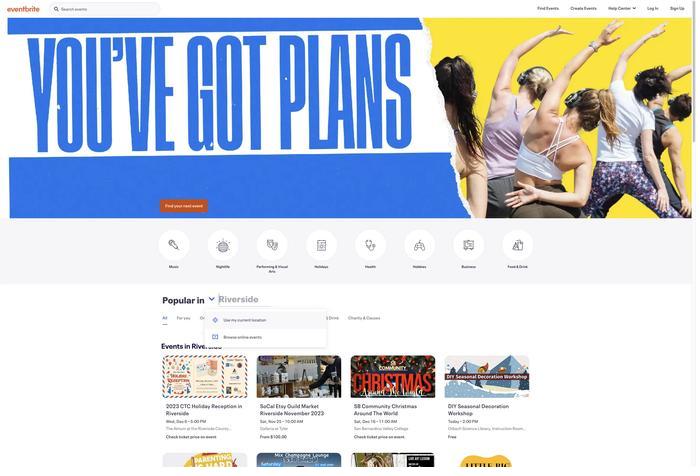 Task type: vqa. For each thing, say whether or not it's contained in the screenshot.
'Community' link
no



Task type: describe. For each thing, give the bounding box(es) containing it.
performing
[[257, 264, 275, 269]]

galleria
[[260, 426, 274, 432]]

online
[[238, 334, 249, 340]]

my
[[231, 317, 237, 323]]

in
[[656, 5, 659, 11]]

online
[[200, 315, 212, 321]]

25
[[277, 419, 282, 425]]

search events button
[[49, 2, 160, 16]]

dec for ctc
[[177, 419, 184, 425]]

diy seasonal decoration workshop link
[[449, 403, 528, 418]]

at for november
[[275, 426, 279, 432]]

center inside '2023 ctc holiday reception in riverside wed, dec 6 •  5:00 pm the atrium at the riverside county administrative center'
[[193, 432, 206, 438]]

am inside sb community christmas around the world sat, dec 16 •  11:00 am san bernardino valley college check ticket price on event
[[391, 419, 398, 425]]

business link
[[453, 229, 485, 274]]

visual
[[278, 264, 288, 269]]

today button
[[222, 312, 233, 325]]

food & drink link
[[502, 229, 535, 274]]

drink inside 'food & drink' link
[[520, 264, 528, 269]]

$100.00
[[271, 434, 287, 440]]

food inside button
[[316, 315, 325, 321]]

the inside '2023 ctc holiday reception in riverside wed, dec 6 •  5:00 pm the atrium at the riverside county administrative center'
[[166, 426, 173, 432]]

guild
[[288, 403, 301, 410]]

• inside sb community christmas around the world sat, dec 16 •  11:00 am san bernardino valley college check ticket price on event
[[377, 419, 379, 425]]

help center
[[609, 5, 632, 11]]

0 horizontal spatial food & drink
[[316, 315, 339, 321]]

popular
[[163, 295, 196, 306]]

1 on from the left
[[201, 434, 205, 440]]

11:00
[[379, 419, 391, 425]]

log in link
[[644, 2, 664, 14]]

browse online events
[[224, 334, 262, 340]]

menu containing use my current location
[[205, 312, 327, 346]]

in for popular
[[197, 295, 205, 306]]

nightlife link
[[207, 229, 239, 274]]

for you
[[177, 315, 191, 321]]

diy seasonal decoration workshop primary image image
[[445, 356, 530, 398]]

reception
[[212, 403, 237, 410]]

log
[[648, 5, 655, 11]]

pm inside diy seasonal decoration workshop today • 2:00 pm orbach science library, instruction room 122
[[473, 419, 479, 425]]

dec for community
[[363, 419, 370, 425]]

location
[[252, 317, 267, 323]]

find for find events
[[538, 5, 546, 11]]

use my current location menu item
[[205, 312, 327, 329]]

instruction
[[493, 426, 513, 432]]

free
[[449, 434, 457, 440]]

seasonal
[[458, 403, 481, 410]]

0 vertical spatial food & drink
[[508, 264, 528, 269]]

0 vertical spatial food
[[508, 264, 516, 269]]

business
[[462, 264, 476, 269]]

check inside sb community christmas around the world sat, dec 16 •  11:00 am san bernardino valley college check ticket price on event
[[355, 434, 367, 440]]

current
[[238, 317, 251, 323]]

use
[[224, 317, 231, 323]]

help
[[609, 5, 618, 11]]

san
[[355, 426, 362, 432]]

music link
[[158, 229, 190, 274]]

from
[[260, 434, 270, 440]]

community
[[362, 403, 391, 410]]

decoration
[[482, 403, 510, 410]]

2023 inside socal etsy guild market riverside november 2023 sat, nov 25 •  10:00 am galleria at tyler from $100.00
[[311, 410, 324, 417]]

wed,
[[166, 419, 176, 425]]

online button
[[200, 312, 212, 325]]

riverside right the
[[198, 426, 215, 432]]

0 horizontal spatial events
[[162, 342, 183, 351]]

orbach
[[449, 426, 462, 432]]

hobbies
[[414, 264, 427, 269]]

& inside performing & visual arts
[[275, 264, 278, 269]]

sign
[[671, 5, 680, 11]]

search events
[[61, 6, 87, 12]]

socal etsy guild market riverside november 2023 link
[[260, 403, 339, 418]]

search
[[61, 6, 74, 12]]

log in
[[648, 5, 659, 11]]

science
[[463, 426, 478, 432]]

library,
[[479, 426, 492, 432]]

drink inside food & drink button
[[329, 315, 339, 321]]

this weekend button
[[242, 312, 268, 325]]

2023 ctc holiday reception in riverside primary image image
[[163, 356, 247, 398]]

create events
[[571, 5, 597, 11]]

charity
[[349, 315, 363, 321]]

arts
[[269, 269, 276, 274]]

5:00
[[191, 419, 199, 425]]

county
[[216, 426, 229, 432]]

pm inside '2023 ctc holiday reception in riverside wed, dec 6 •  5:00 pm the atrium at the riverside county administrative center'
[[200, 419, 206, 425]]

the inside sb community christmas around the world sat, dec 16 •  11:00 am san bernardino valley college check ticket price on event
[[374, 410, 383, 417]]

2023 ctc holiday reception in riverside link
[[166, 403, 245, 418]]

0 horizontal spatial event
[[193, 203, 203, 209]]

find for find your next event
[[166, 203, 174, 209]]

sb
[[355, 403, 361, 410]]

world
[[384, 410, 398, 417]]

market
[[302, 403, 319, 410]]

browse online events button
[[205, 329, 327, 346]]

ctc
[[180, 403, 191, 410]]

up
[[680, 5, 685, 11]]

price inside sb community christmas around the world sat, dec 16 •  11:00 am san bernardino valley college check ticket price on event
[[379, 434, 388, 440]]

holidays
[[315, 264, 329, 269]]

create
[[571, 5, 584, 11]]

sign up link
[[666, 2, 690, 14]]

create events link
[[567, 2, 602, 14]]

holidays link
[[306, 229, 338, 274]]

0 horizontal spatial today
[[222, 315, 233, 321]]

charity & causes
[[349, 315, 381, 321]]

health
[[366, 264, 376, 269]]

10:00
[[285, 419, 296, 425]]

• inside diy seasonal decoration workshop today • 2:00 pm orbach science library, instruction room 122
[[461, 419, 462, 425]]

socal etsy guild market riverside november 2023 sat, nov 25 •  10:00 am galleria at tyler from $100.00
[[260, 403, 324, 440]]

diy
[[449, 403, 457, 410]]



Task type: locate. For each thing, give the bounding box(es) containing it.
0 horizontal spatial center
[[193, 432, 206, 438]]

0 horizontal spatial ticket
[[179, 434, 190, 440]]

at
[[187, 426, 191, 432], [275, 426, 279, 432]]

at inside '2023 ctc holiday reception in riverside wed, dec 6 •  5:00 pm the atrium at the riverside county administrative center'
[[187, 426, 191, 432]]

sign up
[[671, 5, 685, 11]]

0 vertical spatial drink
[[520, 264, 528, 269]]

& inside button
[[363, 315, 366, 321]]

am down world
[[391, 419, 398, 425]]

0 vertical spatial events
[[75, 6, 87, 12]]

for you button
[[177, 312, 191, 325]]

1 horizontal spatial 2023
[[311, 410, 324, 417]]

1 am from the left
[[297, 419, 303, 425]]

event down college
[[395, 434, 405, 440]]

browse
[[224, 334, 237, 340]]

event inside sb community christmas around the world sat, dec 16 •  11:00 am san bernardino valley college check ticket price on event
[[395, 434, 405, 440]]

2 • from the left
[[283, 419, 284, 425]]

2 sat, from the left
[[355, 419, 362, 425]]

0 horizontal spatial in
[[185, 342, 191, 351]]

charity & causes button
[[349, 312, 381, 325]]

events in riverside
[[162, 342, 222, 351]]

0 horizontal spatial check
[[166, 434, 178, 440]]

at left the
[[187, 426, 191, 432]]

1 horizontal spatial food & drink
[[508, 264, 528, 269]]

bernardino
[[362, 426, 382, 432]]

dec left 6
[[177, 419, 184, 425]]

1 vertical spatial events
[[250, 334, 262, 340]]

at left tyler
[[275, 426, 279, 432]]

riverside up wed,
[[166, 410, 189, 417]]

16
[[371, 419, 376, 425]]

eventbrite image
[[7, 6, 40, 12]]

1 horizontal spatial sat,
[[355, 419, 362, 425]]

0 horizontal spatial am
[[297, 419, 303, 425]]

1 sat, from the left
[[260, 419, 268, 425]]

around
[[355, 410, 373, 417]]

price down the
[[190, 434, 200, 440]]

1 horizontal spatial the
[[374, 410, 383, 417]]

today left current
[[222, 315, 233, 321]]

on
[[201, 434, 205, 440], [389, 434, 394, 440]]

sat, inside socal etsy guild market riverside november 2023 sat, nov 25 •  10:00 am galleria at tyler from $100.00
[[260, 419, 268, 425]]

at inside socal etsy guild market riverside november 2023 sat, nov 25 •  10:00 am galleria at tyler from $100.00
[[275, 426, 279, 432]]

all button
[[163, 312, 168, 325]]

0 horizontal spatial sat,
[[260, 419, 268, 425]]

menu
[[205, 312, 327, 346]]

this weekend
[[242, 315, 268, 321]]

0 horizontal spatial pm
[[200, 419, 206, 425]]

• inside socal etsy guild market riverside november 2023 sat, nov 25 •  10:00 am galleria at tyler from $100.00
[[283, 419, 284, 425]]

today inside diy seasonal decoration workshop today • 2:00 pm orbach science library, instruction room 122
[[449, 419, 460, 425]]

&
[[275, 264, 278, 269], [517, 264, 519, 269], [326, 315, 329, 321], [363, 315, 366, 321]]

administrative
[[166, 432, 193, 438]]

• right the 16
[[377, 419, 379, 425]]

the down wed,
[[166, 426, 173, 432]]

sat, up san
[[355, 419, 362, 425]]

0 vertical spatial in
[[197, 295, 205, 306]]

2 pm from the left
[[473, 419, 479, 425]]

& inside button
[[326, 315, 329, 321]]

college
[[395, 426, 409, 432]]

holiday
[[192, 403, 211, 410]]

valley
[[383, 426, 394, 432]]

tyler
[[280, 426, 288, 432]]

events for find events
[[547, 5, 560, 11]]

the up the 16
[[374, 410, 383, 417]]

1 horizontal spatial drink
[[520, 264, 528, 269]]

6
[[185, 419, 187, 425]]

riverside up nov
[[260, 410, 283, 417]]

sat, up galleria
[[260, 419, 268, 425]]

am inside socal etsy guild market riverside november 2023 sat, nov 25 •  10:00 am galleria at tyler from $100.00
[[297, 419, 303, 425]]

1 vertical spatial food
[[316, 315, 325, 321]]

•
[[188, 419, 190, 425], [283, 419, 284, 425], [377, 419, 379, 425], [461, 419, 462, 425]]

riverside down online
[[192, 342, 222, 351]]

in down you
[[185, 342, 191, 351]]

ticket
[[179, 434, 190, 440], [367, 434, 378, 440]]

2023
[[166, 403, 179, 410], [311, 410, 324, 417]]

christmas
[[392, 403, 418, 410]]

at for riverside
[[187, 426, 191, 432]]

pm right 5:00
[[200, 419, 206, 425]]

food
[[508, 264, 516, 269], [316, 315, 325, 321]]

• right 25
[[283, 419, 284, 425]]

diy seasonal decoration workshop today • 2:00 pm orbach science library, instruction room 122
[[449, 403, 524, 438]]

1 vertical spatial center
[[193, 432, 206, 438]]

1 horizontal spatial find
[[538, 5, 546, 11]]

1 horizontal spatial today
[[449, 419, 460, 425]]

1 horizontal spatial events
[[250, 334, 262, 340]]

food & drink
[[508, 264, 528, 269], [316, 315, 339, 321]]

0 vertical spatial center
[[619, 5, 632, 11]]

2 price from the left
[[379, 434, 388, 440]]

this
[[242, 315, 250, 321]]

2 check from the left
[[355, 434, 367, 440]]

1 vertical spatial the
[[166, 426, 173, 432]]

food & drink button
[[316, 312, 339, 325]]

• inside '2023 ctc holiday reception in riverside wed, dec 6 •  5:00 pm the atrium at the riverside county administrative center'
[[188, 419, 190, 425]]

dec
[[177, 419, 184, 425], [363, 419, 370, 425]]

1 • from the left
[[188, 419, 190, 425]]

in right reception
[[238, 403, 243, 410]]

dec left the 16
[[363, 419, 370, 425]]

check down san
[[355, 434, 367, 440]]

Riverside text field
[[217, 290, 326, 309]]

the
[[374, 410, 383, 417], [166, 426, 173, 432]]

1 ticket from the left
[[179, 434, 190, 440]]

2 ticket from the left
[[367, 434, 378, 440]]

health link
[[355, 229, 387, 274]]

sat, inside sb community christmas around the world sat, dec 16 •  11:00 am san bernardino valley college check ticket price on event
[[355, 419, 362, 425]]

1 horizontal spatial am
[[391, 419, 398, 425]]

find
[[538, 5, 546, 11], [166, 203, 174, 209]]

1 horizontal spatial dec
[[363, 419, 370, 425]]

workshop
[[449, 410, 473, 417]]

find inside find events link
[[538, 5, 546, 11]]

0 horizontal spatial drink
[[329, 315, 339, 321]]

events right online
[[250, 334, 262, 340]]

events left the create
[[547, 5, 560, 11]]

events inside create events link
[[585, 5, 597, 11]]

for
[[177, 315, 183, 321]]

ticket down bernardino
[[367, 434, 378, 440]]

1 vertical spatial in
[[185, 342, 191, 351]]

0 vertical spatial today
[[222, 315, 233, 321]]

2 horizontal spatial in
[[238, 403, 243, 410]]

0 horizontal spatial price
[[190, 434, 200, 440]]

check down atrium on the bottom of page
[[166, 434, 178, 440]]

0 horizontal spatial the
[[166, 426, 173, 432]]

check ticket price on event
[[166, 434, 217, 440]]

0 horizontal spatial events
[[75, 6, 87, 12]]

1 dec from the left
[[177, 419, 184, 425]]

• left 2:00
[[461, 419, 462, 425]]

check
[[166, 434, 178, 440], [355, 434, 367, 440]]

sb community christmas around the world sat, dec 16 •  11:00 am san bernardino valley college check ticket price on event
[[355, 403, 418, 440]]

2 horizontal spatial event
[[395, 434, 405, 440]]

0 vertical spatial find
[[538, 5, 546, 11]]

find events link
[[533, 2, 564, 14]]

events right the create
[[585, 5, 597, 11]]

events inside find events link
[[547, 5, 560, 11]]

2 am from the left
[[391, 419, 398, 425]]

1 horizontal spatial food
[[508, 264, 516, 269]]

0 horizontal spatial food
[[316, 315, 325, 321]]

your
[[174, 203, 183, 209]]

1 horizontal spatial pm
[[473, 419, 479, 425]]

use my current location button
[[205, 312, 327, 329]]

price down valley
[[379, 434, 388, 440]]

popular in
[[163, 295, 205, 306]]

1 price from the left
[[190, 434, 200, 440]]

in up online button
[[197, 295, 205, 306]]

2023 right 'november'
[[311, 410, 324, 417]]

2 vertical spatial in
[[238, 403, 243, 410]]

find your next event link
[[160, 200, 208, 213]]

0 horizontal spatial find
[[166, 203, 174, 209]]

0 horizontal spatial on
[[201, 434, 205, 440]]

1 check from the left
[[166, 434, 178, 440]]

in for events
[[185, 342, 191, 351]]

1 vertical spatial today
[[449, 419, 460, 425]]

2 on from the left
[[389, 434, 394, 440]]

in inside '2023 ctc holiday reception in riverside wed, dec 6 •  5:00 pm the atrium at the riverside county administrative center'
[[238, 403, 243, 410]]

socal etsy guild market riverside november 2023 primary image image
[[257, 356, 342, 398]]

dec inside '2023 ctc holiday reception in riverside wed, dec 6 •  5:00 pm the atrium at the riverside county administrative center'
[[177, 419, 184, 425]]

am down 'november'
[[297, 419, 303, 425]]

center down the
[[193, 432, 206, 438]]

• right 6
[[188, 419, 190, 425]]

riverside inside socal etsy guild market riverside november 2023 sat, nov 25 •  10:00 am galleria at tyler from $100.00
[[260, 410, 283, 417]]

event down county
[[206, 434, 217, 440]]

0 vertical spatial the
[[374, 410, 383, 417]]

events
[[547, 5, 560, 11], [585, 5, 597, 11], [162, 342, 183, 351]]

use my current location
[[224, 317, 267, 323]]

4 • from the left
[[461, 419, 462, 425]]

on inside sb community christmas around the world sat, dec 16 •  11:00 am san bernardino valley college check ticket price on event
[[389, 434, 394, 440]]

1 pm from the left
[[200, 419, 206, 425]]

all
[[163, 315, 168, 321]]

2 horizontal spatial events
[[585, 5, 597, 11]]

music
[[169, 264, 179, 269]]

events down all button
[[162, 342, 183, 351]]

weekend
[[251, 315, 268, 321]]

causes
[[367, 315, 381, 321]]

events inside button
[[250, 334, 262, 340]]

sb community christmas around the world primary image image
[[351, 356, 436, 398]]

dec inside sb community christmas around the world sat, dec 16 •  11:00 am san bernardino valley college check ticket price on event
[[363, 419, 370, 425]]

events right search
[[75, 6, 87, 12]]

center right help
[[619, 5, 632, 11]]

in
[[197, 295, 205, 306], [185, 342, 191, 351], [238, 403, 243, 410]]

events for create events
[[585, 5, 597, 11]]

1 horizontal spatial on
[[389, 434, 394, 440]]

ticket down atrium on the bottom of page
[[179, 434, 190, 440]]

atrium
[[174, 426, 186, 432]]

pm
[[200, 419, 206, 425], [473, 419, 479, 425]]

ticket inside sb community christmas around the world sat, dec 16 •  11:00 am san bernardino valley college check ticket price on event
[[367, 434, 378, 440]]

homepage header image
[[0, 18, 697, 219]]

1 horizontal spatial event
[[206, 434, 217, 440]]

2023 ctc holiday reception in riverside wed, dec 6 •  5:00 pm the atrium at the riverside county administrative center
[[166, 403, 243, 438]]

events inside button
[[75, 6, 87, 12]]

1 horizontal spatial price
[[379, 434, 388, 440]]

2 dec from the left
[[363, 419, 370, 425]]

find inside find your next event link
[[166, 203, 174, 209]]

3 • from the left
[[377, 419, 379, 425]]

find your next event
[[166, 203, 203, 209]]

1 vertical spatial find
[[166, 203, 174, 209]]

0 horizontal spatial dec
[[177, 419, 184, 425]]

2023 inside '2023 ctc holiday reception in riverside wed, dec 6 •  5:00 pm the atrium at the riverside county administrative center'
[[166, 403, 179, 410]]

performing & visual arts
[[257, 264, 288, 274]]

2023 left ctc
[[166, 403, 179, 410]]

1 horizontal spatial ticket
[[367, 434, 378, 440]]

1 vertical spatial food & drink
[[316, 315, 339, 321]]

you
[[184, 315, 191, 321]]

1 vertical spatial drink
[[329, 315, 339, 321]]

next
[[183, 203, 192, 209]]

0 horizontal spatial at
[[187, 426, 191, 432]]

pm right 2:00
[[473, 419, 479, 425]]

etsy
[[276, 403, 287, 410]]

events
[[75, 6, 87, 12], [250, 334, 262, 340]]

122
[[449, 432, 456, 438]]

drink
[[520, 264, 528, 269], [329, 315, 339, 321]]

today up orbach
[[449, 419, 460, 425]]

1 at from the left
[[187, 426, 191, 432]]

1 horizontal spatial events
[[547, 5, 560, 11]]

2 at from the left
[[275, 426, 279, 432]]

1 horizontal spatial check
[[355, 434, 367, 440]]

room
[[513, 426, 524, 432]]

2:00
[[463, 419, 472, 425]]

find events
[[538, 5, 560, 11]]

1 horizontal spatial center
[[619, 5, 632, 11]]

event right next
[[193, 203, 203, 209]]

1 horizontal spatial at
[[275, 426, 279, 432]]

price
[[190, 434, 200, 440], [379, 434, 388, 440]]

performing & visual arts link
[[256, 229, 289, 274]]

0 horizontal spatial 2023
[[166, 403, 179, 410]]

hobbies link
[[404, 229, 436, 274]]

1 horizontal spatial in
[[197, 295, 205, 306]]



